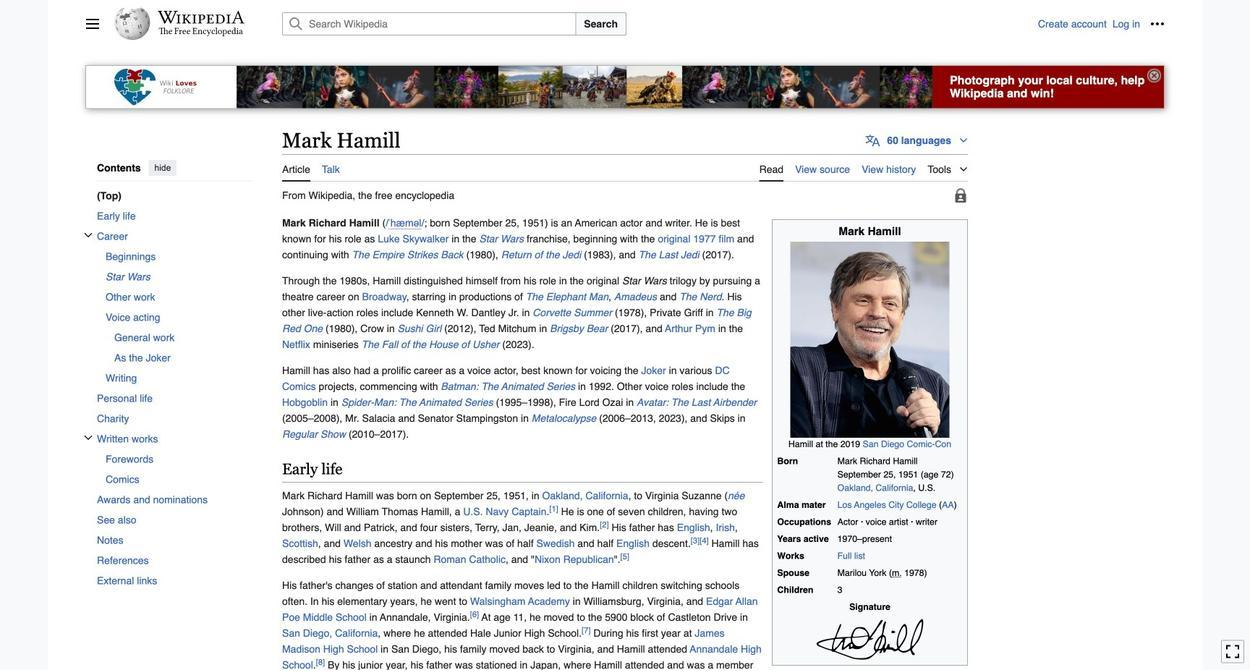 Task type: locate. For each thing, give the bounding box(es) containing it.
Search Wikipedia search field
[[282, 12, 576, 35]]

wikipedia image
[[158, 11, 245, 24]]

menu image
[[85, 17, 100, 31]]

language progressive image
[[866, 133, 880, 148]]

None search field
[[265, 12, 1039, 35]]

1 vertical spatial x small image
[[84, 434, 93, 442]]

x small image
[[84, 231, 93, 240], [84, 434, 93, 442]]

main content
[[277, 126, 1165, 670]]

0 vertical spatial x small image
[[84, 231, 93, 240]]



Task type: vqa. For each thing, say whether or not it's contained in the screenshot.
Used to the bottom
no



Task type: describe. For each thing, give the bounding box(es) containing it.
2 x small image from the top
[[84, 434, 93, 442]]

the free encyclopedia image
[[159, 28, 244, 37]]

hide image
[[1148, 69, 1162, 83]]

personal tools navigation
[[1039, 12, 1170, 35]]

fullscreen image
[[1226, 645, 1241, 659]]

log in and more options image
[[1151, 17, 1165, 31]]

page semi-protected image
[[954, 188, 969, 203]]

1 x small image from the top
[[84, 231, 93, 240]]



